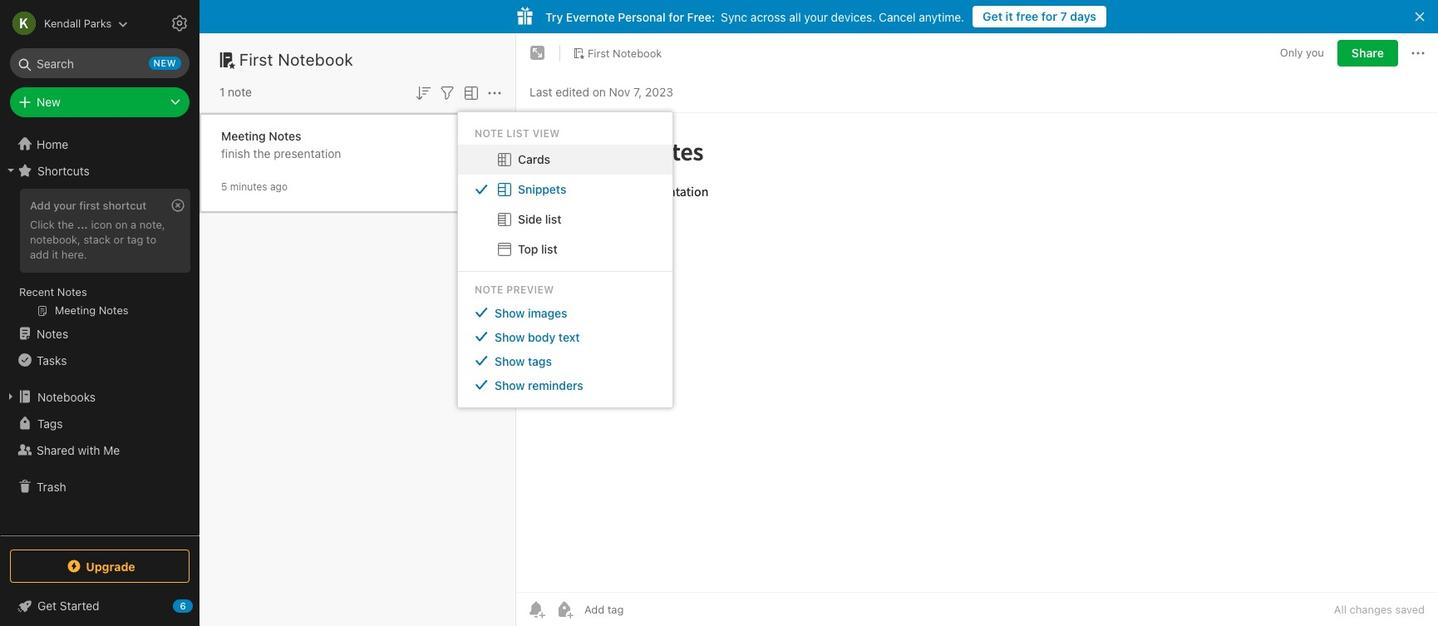 Task type: locate. For each thing, give the bounding box(es) containing it.
1 vertical spatial the
[[58, 218, 74, 231]]

1 dropdown list menu from the top
[[458, 145, 673, 264]]

notebook inside button
[[613, 46, 662, 60]]

6
[[180, 600, 186, 611]]

2 dropdown list menu from the top
[[458, 301, 673, 397]]

1 horizontal spatial the
[[253, 146, 271, 160]]

View options field
[[457, 81, 481, 103]]

1 vertical spatial notes
[[57, 285, 87, 299]]

notes up "finish the presentation"
[[269, 128, 302, 143]]

show left tags
[[495, 354, 525, 368]]

body
[[528, 330, 556, 344]]

it down notebook,
[[52, 248, 58, 261]]

show for show images
[[495, 306, 525, 320]]

for for 7
[[1042, 9, 1058, 23]]

1 horizontal spatial more actions image
[[1409, 43, 1429, 63]]

free
[[1016, 9, 1039, 23]]

1 vertical spatial your
[[53, 199, 76, 212]]

recent notes
[[19, 285, 87, 299]]

0 horizontal spatial notebook
[[278, 50, 354, 69]]

group containing add your first shortcut
[[0, 184, 199, 327]]

2023
[[645, 84, 674, 99]]

0 vertical spatial note
[[475, 127, 504, 140]]

all
[[789, 10, 801, 24]]

0 vertical spatial on
[[593, 84, 606, 99]]

1 vertical spatial more actions image
[[485, 83, 505, 103]]

meeting
[[221, 128, 266, 143]]

show inside "link"
[[495, 354, 525, 368]]

text
[[559, 330, 580, 344]]

1 show from the top
[[495, 306, 525, 320]]

note left list
[[475, 127, 504, 140]]

show up show tags
[[495, 330, 525, 344]]

new search field
[[22, 48, 181, 78]]

first inside button
[[588, 46, 610, 60]]

0 horizontal spatial more actions image
[[485, 83, 505, 103]]

Note Editor text field
[[516, 113, 1439, 592]]

4 show from the top
[[495, 378, 525, 392]]

list right side
[[545, 212, 562, 226]]

Account field
[[0, 7, 128, 40]]

0 vertical spatial dropdown list menu
[[458, 145, 673, 264]]

get left started
[[37, 599, 57, 613]]

2 for from the left
[[669, 10, 684, 24]]

notebooks link
[[0, 383, 199, 410]]

kendall parks
[[44, 16, 112, 30]]

3 show from the top
[[495, 354, 525, 368]]

list right top
[[541, 242, 558, 256]]

changes
[[1350, 603, 1393, 616]]

add your first shortcut
[[30, 199, 146, 212]]

0 vertical spatial it
[[1006, 9, 1013, 23]]

your
[[804, 10, 828, 24], [53, 199, 76, 212]]

notes right recent
[[57, 285, 87, 299]]

first notebook up the nov on the left of the page
[[588, 46, 662, 60]]

finish
[[221, 146, 250, 160]]

tree containing home
[[0, 131, 200, 535]]

on left 'a'
[[115, 218, 128, 231]]

0 horizontal spatial the
[[58, 218, 74, 231]]

evernote
[[566, 10, 615, 24]]

ago
[[270, 180, 288, 193]]

0 horizontal spatial it
[[52, 248, 58, 261]]

1 vertical spatial more actions field
[[485, 81, 505, 103]]

nov
[[609, 84, 630, 99]]

cards
[[518, 152, 551, 166]]

notes inside note list element
[[269, 128, 302, 143]]

group
[[0, 184, 199, 327]]

0 horizontal spatial first
[[239, 50, 274, 69]]

note left 'preview'
[[475, 283, 504, 296]]

2 vertical spatial notes
[[37, 326, 68, 341]]

on inside icon on a note, notebook, stack or tag to add it here.
[[115, 218, 128, 231]]

1 horizontal spatial on
[[593, 84, 606, 99]]

1 vertical spatial it
[[52, 248, 58, 261]]

anytime.
[[919, 10, 965, 24]]

upgrade button
[[10, 550, 190, 583]]

first down the evernote at the top left
[[588, 46, 610, 60]]

it inside icon on a note, notebook, stack or tag to add it here.
[[52, 248, 58, 261]]

first inside note list element
[[239, 50, 274, 69]]

dropdown list menu
[[458, 145, 673, 264], [458, 301, 673, 397]]

show images link
[[458, 301, 673, 325]]

trash link
[[0, 473, 199, 500]]

shortcut
[[103, 199, 146, 212]]

note list element
[[200, 33, 516, 626]]

1 vertical spatial dropdown list menu
[[458, 301, 673, 397]]

list for side list
[[545, 212, 562, 226]]

2 note from the top
[[475, 283, 504, 296]]

Add tag field
[[583, 602, 708, 617]]

7,
[[634, 84, 642, 99]]

1 horizontal spatial it
[[1006, 9, 1013, 23]]

1 vertical spatial list
[[541, 242, 558, 256]]

minutes
[[230, 180, 267, 193]]

get it free for 7 days button
[[973, 6, 1107, 27]]

add
[[30, 248, 49, 261]]

devices.
[[831, 10, 876, 24]]

1 horizontal spatial first
[[588, 46, 610, 60]]

get for get started
[[37, 599, 57, 613]]

0 vertical spatial get
[[983, 9, 1003, 23]]

first
[[588, 46, 610, 60], [239, 50, 274, 69]]

0 vertical spatial list
[[545, 212, 562, 226]]

tasks button
[[0, 347, 199, 373]]

more actions field right share button
[[1409, 40, 1429, 67]]

0 vertical spatial more actions image
[[1409, 43, 1429, 63]]

1 horizontal spatial more actions field
[[1409, 40, 1429, 67]]

the left ...
[[58, 218, 74, 231]]

try evernote personal for free: sync across all your devices. cancel anytime.
[[545, 10, 965, 24]]

reminders
[[528, 378, 584, 392]]

only
[[1280, 46, 1303, 59]]

notebook inside note list element
[[278, 50, 354, 69]]

notes inside notes link
[[37, 326, 68, 341]]

the inside note list element
[[253, 146, 271, 160]]

note for note preview
[[475, 283, 504, 296]]

1 vertical spatial on
[[115, 218, 128, 231]]

your right all
[[804, 10, 828, 24]]

group inside tree
[[0, 184, 199, 327]]

days
[[1070, 9, 1097, 23]]

1 horizontal spatial get
[[983, 9, 1003, 23]]

stack
[[84, 233, 111, 246]]

first up note
[[239, 50, 274, 69]]

more actions image
[[1409, 43, 1429, 63], [485, 83, 505, 103]]

1 vertical spatial get
[[37, 599, 57, 613]]

More actions field
[[1409, 40, 1429, 67], [485, 81, 505, 103]]

the for finish
[[253, 146, 271, 160]]

notebook
[[613, 46, 662, 60], [278, 50, 354, 69]]

1 note from the top
[[475, 127, 504, 140]]

0 horizontal spatial first notebook
[[239, 50, 354, 69]]

get for get it free for 7 days
[[983, 9, 1003, 23]]

side list link
[[458, 204, 673, 234]]

1 horizontal spatial for
[[1042, 9, 1058, 23]]

2 show from the top
[[495, 330, 525, 344]]

list for top list
[[541, 242, 558, 256]]

first notebook
[[588, 46, 662, 60], [239, 50, 354, 69]]

tree
[[0, 131, 200, 535]]

your up click the ...
[[53, 199, 76, 212]]

1 horizontal spatial first notebook
[[588, 46, 662, 60]]

0 horizontal spatial for
[[669, 10, 684, 24]]

across
[[751, 10, 786, 24]]

side list
[[518, 212, 562, 226]]

more actions image inside note list element
[[485, 83, 505, 103]]

for left free:
[[669, 10, 684, 24]]

show for show body text
[[495, 330, 525, 344]]

notes
[[269, 128, 302, 143], [57, 285, 87, 299], [37, 326, 68, 341]]

1 horizontal spatial notebook
[[613, 46, 662, 60]]

on left the nov on the left of the page
[[593, 84, 606, 99]]

notes up "tasks"
[[37, 326, 68, 341]]

more actions field right the view options "field"
[[485, 81, 505, 103]]

list
[[545, 212, 562, 226], [541, 242, 558, 256]]

first notebook inside note list element
[[239, 50, 354, 69]]

get inside 'help and learning task checklist' field
[[37, 599, 57, 613]]

0 vertical spatial your
[[804, 10, 828, 24]]

show for show tags
[[495, 354, 525, 368]]

shortcuts button
[[0, 157, 199, 184]]

note
[[475, 127, 504, 140], [475, 283, 504, 296]]

settings image
[[170, 13, 190, 33]]

0 horizontal spatial more actions field
[[485, 81, 505, 103]]

more actions image right share button
[[1409, 43, 1429, 63]]

for inside button
[[1042, 9, 1058, 23]]

0 horizontal spatial on
[[115, 218, 128, 231]]

on
[[593, 84, 606, 99], [115, 218, 128, 231]]

1 for from the left
[[1042, 9, 1058, 23]]

0 vertical spatial notes
[[269, 128, 302, 143]]

get inside button
[[983, 9, 1003, 23]]

0 vertical spatial the
[[253, 146, 271, 160]]

show down show tags
[[495, 378, 525, 392]]

tags
[[528, 354, 552, 368]]

notebooks
[[37, 390, 96, 404]]

first notebook up note
[[239, 50, 354, 69]]

for left 7
[[1042, 9, 1058, 23]]

tags
[[37, 416, 63, 430]]

show inside "link"
[[495, 378, 525, 392]]

the down meeting notes
[[253, 146, 271, 160]]

show down note preview
[[495, 306, 525, 320]]

more actions image right the view options "field"
[[485, 83, 505, 103]]

get left 'free'
[[983, 9, 1003, 23]]

1 vertical spatial note
[[475, 283, 504, 296]]

it left 'free'
[[1006, 9, 1013, 23]]

0 horizontal spatial get
[[37, 599, 57, 613]]

recent
[[19, 285, 54, 299]]

or
[[114, 233, 124, 246]]

images
[[528, 306, 568, 320]]



Task type: vqa. For each thing, say whether or not it's contained in the screenshot.
Show tags link
yes



Task type: describe. For each thing, give the bounding box(es) containing it.
snippets
[[518, 182, 567, 196]]

first
[[79, 199, 100, 212]]

add a reminder image
[[526, 600, 546, 620]]

click
[[30, 218, 55, 231]]

side
[[518, 212, 542, 226]]

shortcuts
[[37, 163, 90, 178]]

here.
[[61, 248, 87, 261]]

share
[[1352, 46, 1385, 60]]

it inside get it free for 7 days button
[[1006, 9, 1013, 23]]

last
[[530, 84, 553, 99]]

upgrade
[[86, 559, 135, 573]]

meeting notes
[[221, 128, 302, 143]]

me
[[103, 443, 120, 457]]

top list
[[518, 242, 558, 256]]

Search text field
[[22, 48, 178, 78]]

tasks
[[37, 353, 67, 367]]

more actions image for top more actions field
[[1409, 43, 1429, 63]]

presentation
[[274, 146, 341, 160]]

note
[[228, 85, 252, 99]]

tags button
[[0, 410, 199, 437]]

shared with me
[[37, 443, 120, 457]]

note,
[[140, 218, 165, 231]]

the for click
[[58, 218, 74, 231]]

get it free for 7 days
[[983, 9, 1097, 23]]

notes link
[[0, 320, 199, 347]]

trash
[[37, 479, 66, 494]]

add tag image
[[555, 600, 575, 620]]

sync
[[721, 10, 748, 24]]

a
[[131, 218, 137, 231]]

0 horizontal spatial your
[[53, 199, 76, 212]]

Sort options field
[[413, 81, 433, 103]]

cancel
[[879, 10, 916, 24]]

top
[[518, 242, 538, 256]]

click the ...
[[30, 218, 88, 231]]

on inside note window element
[[593, 84, 606, 99]]

show body text link
[[458, 325, 673, 349]]

with
[[78, 443, 100, 457]]

1 note
[[220, 85, 252, 99]]

click to collapse image
[[193, 595, 206, 615]]

5 minutes ago
[[221, 180, 288, 193]]

show tags link
[[458, 349, 673, 373]]

last edited on nov 7, 2023
[[530, 84, 674, 99]]

cards menu item
[[458, 145, 673, 174]]

Help and Learning task checklist field
[[0, 593, 200, 620]]

for for free:
[[669, 10, 684, 24]]

share button
[[1338, 40, 1399, 67]]

new
[[153, 57, 176, 68]]

...
[[77, 218, 88, 231]]

note list view
[[475, 127, 560, 140]]

try
[[545, 10, 563, 24]]

cards link
[[458, 145, 673, 174]]

you
[[1306, 46, 1325, 59]]

only you
[[1280, 46, 1325, 59]]

parks
[[84, 16, 112, 30]]

Add filters field
[[437, 81, 457, 103]]

top list link
[[458, 234, 673, 264]]

add
[[30, 199, 51, 212]]

started
[[60, 599, 99, 613]]

5
[[221, 180, 227, 193]]

dropdown list menu containing cards
[[458, 145, 673, 264]]

all
[[1335, 603, 1347, 616]]

show reminders link
[[458, 373, 673, 397]]

icon
[[91, 218, 112, 231]]

shared
[[37, 443, 75, 457]]

show reminders
[[495, 378, 584, 392]]

dropdown list menu containing show images
[[458, 301, 673, 397]]

expand note image
[[528, 43, 548, 63]]

shared with me link
[[0, 437, 199, 463]]

home
[[37, 137, 68, 151]]

to
[[146, 233, 156, 246]]

kendall
[[44, 16, 81, 30]]

preview
[[507, 283, 554, 296]]

get started
[[37, 599, 99, 613]]

edited
[[556, 84, 590, 99]]

1 horizontal spatial your
[[804, 10, 828, 24]]

first notebook button
[[567, 42, 668, 65]]

show images
[[495, 306, 568, 320]]

new button
[[10, 87, 190, 117]]

view
[[533, 127, 560, 140]]

tag
[[127, 233, 143, 246]]

new
[[37, 95, 61, 109]]

notes for meeting notes
[[269, 128, 302, 143]]

note window element
[[516, 33, 1439, 626]]

0 vertical spatial more actions field
[[1409, 40, 1429, 67]]

note preview
[[475, 283, 554, 296]]

add filters image
[[437, 83, 457, 103]]

first notebook inside button
[[588, 46, 662, 60]]

finish the presentation
[[221, 146, 341, 160]]

more actions image for more actions field to the bottom
[[485, 83, 505, 103]]

all changes saved
[[1335, 603, 1425, 616]]

snippets link
[[458, 174, 673, 204]]

home link
[[0, 131, 200, 157]]

free:
[[687, 10, 715, 24]]

1
[[220, 85, 225, 99]]

expand notebooks image
[[4, 390, 17, 403]]

7
[[1061, 9, 1067, 23]]

show for show reminders
[[495, 378, 525, 392]]

saved
[[1396, 603, 1425, 616]]

notes for recent notes
[[57, 285, 87, 299]]

note for note list view
[[475, 127, 504, 140]]



